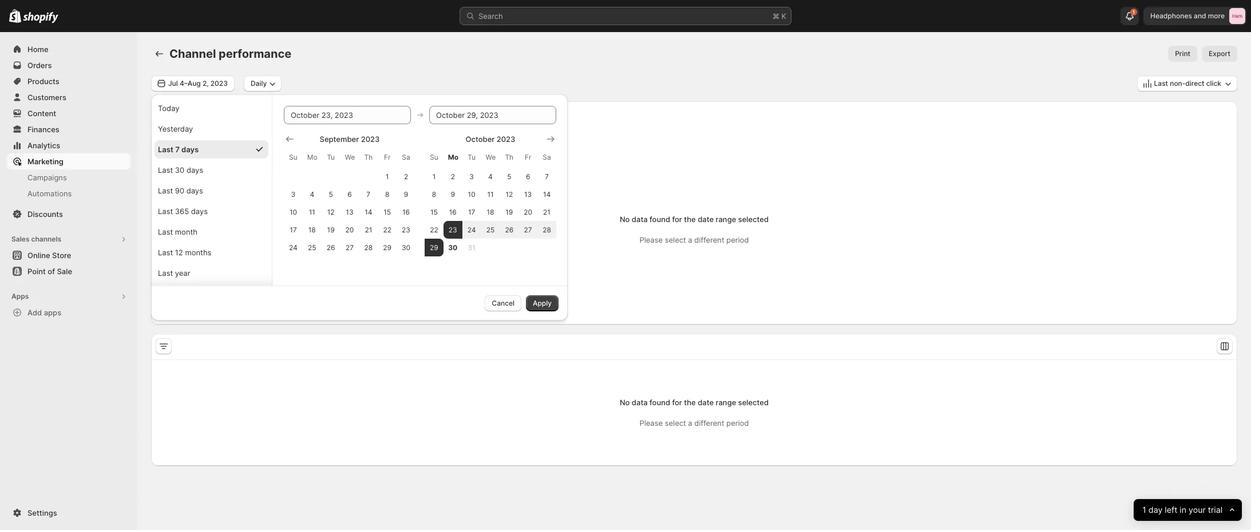 Task type: vqa. For each thing, say whether or not it's contained in the screenshot.


Task type: locate. For each thing, give the bounding box(es) containing it.
5 for leftmost the 5 button
[[329, 190, 333, 199]]

yesterday
[[158, 124, 193, 133]]

0 horizontal spatial 8 button
[[378, 186, 397, 203]]

0 horizontal spatial 11 button
[[303, 203, 322, 221]]

0 horizontal spatial 2
[[404, 172, 408, 181]]

we for september
[[345, 153, 355, 161]]

tu for october
[[468, 153, 476, 161]]

1 monday element from the left
[[303, 147, 322, 168]]

1 vertical spatial found
[[650, 398, 671, 407]]

2 15 from the left
[[431, 208, 438, 216]]

friday element down yyyy-mm-dd text field
[[519, 147, 538, 168]]

print button
[[1169, 46, 1198, 62]]

18 button
[[481, 203, 500, 221], [303, 221, 322, 239]]

1 horizontal spatial tu
[[468, 153, 476, 161]]

21 for the leftmost 21 button
[[365, 226, 372, 234]]

1 horizontal spatial 10
[[468, 190, 476, 199]]

th for september 2023
[[364, 153, 373, 161]]

0 horizontal spatial 29 button
[[378, 239, 397, 257]]

28 for the right 28 button
[[543, 226, 551, 234]]

1 horizontal spatial monday element
[[444, 147, 462, 168]]

1 15 from the left
[[384, 208, 391, 216]]

0 horizontal spatial 25
[[308, 243, 316, 252]]

0 vertical spatial 11
[[487, 190, 494, 199]]

0 horizontal spatial 24
[[289, 243, 298, 252]]

apply button
[[526, 295, 559, 311]]

19
[[506, 208, 513, 216], [327, 226, 335, 234]]

tuesday element for september 2023
[[322, 147, 340, 168]]

tu for september
[[327, 153, 335, 161]]

2 for october 2023
[[451, 172, 455, 181]]

2 horizontal spatial 2023
[[497, 135, 516, 144]]

5 down october 2023
[[507, 172, 512, 181]]

last inside dropdown button
[[1155, 79, 1169, 88]]

we down october 2023
[[486, 153, 496, 161]]

friday element
[[378, 147, 397, 168], [519, 147, 538, 168]]

last up last year
[[158, 248, 173, 257]]

3
[[470, 172, 474, 181], [291, 190, 296, 199]]

1 we from the left
[[345, 153, 355, 161]]

25
[[487, 226, 495, 234], [308, 243, 316, 252]]

in
[[1180, 505, 1187, 515]]

2 no from the top
[[620, 398, 630, 407]]

0 horizontal spatial 9
[[404, 190, 408, 199]]

apps
[[11, 292, 29, 301]]

tuesday element for october 2023
[[462, 147, 481, 168]]

1 please from the top
[[640, 235, 663, 245]]

28
[[543, 226, 551, 234], [364, 243, 373, 252]]

1 tuesday element from the left
[[322, 147, 340, 168]]

wednesday element for september
[[340, 147, 359, 168]]

2 sa from the left
[[543, 153, 551, 161]]

2 monday element from the left
[[444, 147, 462, 168]]

365
[[175, 207, 189, 216]]

performance
[[219, 47, 292, 61]]

0 horizontal spatial 12 button
[[322, 203, 340, 221]]

1 vertical spatial 28
[[364, 243, 373, 252]]

1 29 from the left
[[383, 243, 392, 252]]

23 for first 23 button from right
[[449, 226, 457, 234]]

2023 right 2,
[[211, 79, 228, 88]]

0 horizontal spatial 30 button
[[397, 239, 416, 257]]

1 wednesday element from the left
[[340, 147, 359, 168]]

last left 365
[[158, 207, 173, 216]]

0 horizontal spatial 2023
[[211, 79, 228, 88]]

2 found from the top
[[650, 398, 671, 407]]

friday element down september 2023 at left top
[[378, 147, 397, 168]]

12 button
[[500, 186, 519, 203], [322, 203, 340, 221]]

last down last 7 days
[[158, 165, 173, 175]]

the
[[684, 215, 696, 224], [684, 398, 696, 407]]

tuesday element down september
[[322, 147, 340, 168]]

2 period from the top
[[727, 419, 749, 428]]

2 16 button from the left
[[444, 203, 462, 221]]

0 vertical spatial please
[[640, 235, 663, 245]]

0 horizontal spatial 23 button
[[397, 221, 416, 239]]

7 inside button
[[175, 145, 180, 154]]

2 the from the top
[[684, 398, 696, 407]]

0 horizontal spatial 29
[[383, 243, 392, 252]]

tuesday element down october at left top
[[462, 147, 481, 168]]

2 29 button from the left
[[425, 239, 444, 257]]

7 button
[[538, 168, 557, 186], [359, 186, 378, 203]]

1 horizontal spatial we
[[486, 153, 496, 161]]

days
[[182, 145, 199, 154], [187, 165, 203, 175], [186, 186, 203, 195], [191, 207, 208, 216]]

2 a from the top
[[688, 419, 693, 428]]

YYYY-MM-DD text field
[[284, 106, 411, 124]]

1 vertical spatial no
[[620, 398, 630, 407]]

0 horizontal spatial 3 button
[[284, 186, 303, 203]]

last inside last 7 days button
[[158, 145, 173, 154]]

2 please select a different period from the top
[[640, 419, 749, 428]]

1 9 from the left
[[404, 190, 408, 199]]

2 23 button from the left
[[444, 221, 462, 239]]

5 down september
[[329, 190, 333, 199]]

0 horizontal spatial sunday element
[[284, 147, 303, 168]]

1 horizontal spatial 19
[[506, 208, 513, 216]]

days right 90
[[186, 186, 203, 195]]

5 button down october 2023
[[500, 168, 519, 186]]

0 vertical spatial no data found for the date range selected
[[620, 215, 769, 224]]

last inside last 90 days button
[[158, 186, 173, 195]]

2023
[[211, 79, 228, 88], [361, 135, 380, 144], [497, 135, 516, 144]]

1 thursday element from the left
[[359, 147, 378, 168]]

16
[[403, 208, 410, 216], [449, 208, 457, 216]]

1 tu from the left
[[327, 153, 335, 161]]

2 23 from the left
[[449, 226, 457, 234]]

2 range from the top
[[716, 398, 737, 407]]

sa
[[402, 153, 410, 161], [543, 153, 551, 161]]

1 16 from the left
[[403, 208, 410, 216]]

29
[[383, 243, 392, 252], [430, 243, 438, 252]]

0 vertical spatial no
[[620, 215, 630, 224]]

1 30 button from the left
[[397, 239, 416, 257]]

10 button
[[462, 186, 481, 203], [284, 203, 303, 221]]

1 vertical spatial please select a different period
[[640, 419, 749, 428]]

last for last 30 days
[[158, 165, 173, 175]]

1 vertical spatial 10
[[290, 208, 297, 216]]

1 sunday element from the left
[[284, 147, 303, 168]]

1 horizontal spatial su
[[430, 153, 438, 161]]

0 vertical spatial period
[[727, 235, 749, 245]]

0 horizontal spatial friday element
[[378, 147, 397, 168]]

days up last 30 days
[[182, 145, 199, 154]]

1 horizontal spatial fr
[[525, 153, 532, 161]]

1 horizontal spatial 15
[[431, 208, 438, 216]]

0 horizontal spatial 27
[[346, 243, 354, 252]]

cancel button
[[485, 295, 522, 311]]

6
[[526, 172, 530, 181], [348, 190, 352, 199]]

friday element for october 2023
[[519, 147, 538, 168]]

1 8 button from the left
[[378, 186, 397, 203]]

1 friday element from the left
[[378, 147, 397, 168]]

thursday element
[[359, 147, 378, 168], [500, 147, 519, 168]]

2 2 from the left
[[451, 172, 455, 181]]

24 for leftmost the "24" "button"
[[289, 243, 298, 252]]

2 button
[[397, 168, 416, 186], [444, 168, 462, 186]]

days right 365
[[191, 207, 208, 216]]

thursday element down october 2023
[[500, 147, 519, 168]]

23
[[402, 226, 411, 234], [449, 226, 457, 234]]

1 found from the top
[[650, 215, 671, 224]]

0 vertical spatial found
[[650, 215, 671, 224]]

2023 for september
[[361, 135, 380, 144]]

wednesday element down october 2023
[[481, 147, 500, 168]]

30 inside button
[[175, 165, 185, 175]]

days up last 90 days
[[187, 165, 203, 175]]

for
[[673, 215, 682, 224], [673, 398, 682, 407]]

0 horizontal spatial 19
[[327, 226, 335, 234]]

1 horizontal spatial 25 button
[[481, 221, 500, 239]]

1 sa from the left
[[402, 153, 410, 161]]

direct
[[1186, 79, 1205, 88]]

2023 inside dropdown button
[[211, 79, 228, 88]]

1 15 button from the left
[[378, 203, 397, 221]]

2 thursday element from the left
[[500, 147, 519, 168]]

last left 90
[[158, 186, 173, 195]]

last 30 days
[[158, 165, 203, 175]]

2 fr from the left
[[525, 153, 532, 161]]

1 button for october 2023
[[425, 168, 444, 186]]

day
[[1149, 505, 1163, 515]]

14 button
[[538, 186, 557, 203], [359, 203, 378, 221]]

1 2 button from the left
[[397, 168, 416, 186]]

found
[[650, 215, 671, 224], [650, 398, 671, 407]]

1 vertical spatial 14
[[365, 208, 372, 216]]

4 for 4 button to the left
[[310, 190, 314, 199]]

last for last 90 days
[[158, 186, 173, 195]]

last for last non-direct click
[[1155, 79, 1169, 88]]

monday element
[[303, 147, 322, 168], [444, 147, 462, 168]]

last inside last 365 days button
[[158, 207, 173, 216]]

2 sunday element from the left
[[425, 147, 444, 168]]

we
[[345, 153, 355, 161], [486, 153, 496, 161]]

2 no data found for the date range selected from the top
[[620, 398, 769, 407]]

last left non-
[[1155, 79, 1169, 88]]

1 29 button from the left
[[378, 239, 397, 257]]

daily button
[[244, 76, 282, 92]]

1 horizontal spatial shopify image
[[23, 12, 59, 23]]

1 horizontal spatial 24
[[468, 226, 476, 234]]

1 horizontal spatial 4
[[488, 172, 493, 181]]

saturday element for october 2023
[[538, 147, 557, 168]]

29 button
[[378, 239, 397, 257], [425, 239, 444, 257]]

0 horizontal spatial 10
[[290, 208, 297, 216]]

last inside last 30 days button
[[158, 165, 173, 175]]

YYYY-MM-DD text field
[[429, 106, 557, 124]]

1 su from the left
[[289, 153, 298, 161]]

25 button
[[481, 221, 500, 239], [303, 239, 322, 257]]

2,
[[203, 79, 209, 88]]

1 horizontal spatial 22 button
[[425, 221, 444, 239]]

1 23 from the left
[[402, 226, 411, 234]]

1 saturday element from the left
[[397, 147, 416, 168]]

2 saturday element from the left
[[538, 147, 557, 168]]

thursday element down september 2023 at left top
[[359, 147, 378, 168]]

1 horizontal spatial sa
[[543, 153, 551, 161]]

last 365 days button
[[155, 202, 269, 220]]

30 for 1st 30 button from the right
[[448, 243, 458, 252]]

2023 right september
[[361, 135, 380, 144]]

11
[[487, 190, 494, 199], [309, 208, 315, 216]]

monday element for september
[[303, 147, 322, 168]]

2 wednesday element from the left
[[481, 147, 500, 168]]

fr for october 2023
[[525, 153, 532, 161]]

1 8 from the left
[[385, 190, 390, 199]]

1 23 button from the left
[[397, 221, 416, 239]]

16 for 1st 16 button from the right
[[449, 208, 457, 216]]

25 for the rightmost 25 button
[[487, 226, 495, 234]]

1 vertical spatial date
[[698, 398, 714, 407]]

26
[[505, 226, 514, 234], [327, 243, 335, 252]]

2 friday element from the left
[[519, 147, 538, 168]]

1 button
[[378, 168, 397, 186], [425, 168, 444, 186]]

1 horizontal spatial 22
[[430, 226, 438, 234]]

2 th from the left
[[505, 153, 514, 161]]

last 90 days
[[158, 186, 203, 195]]

5 button down september
[[322, 186, 340, 203]]

th
[[364, 153, 373, 161], [505, 153, 514, 161]]

1 vertical spatial 25
[[308, 243, 316, 252]]

point of sale button
[[0, 263, 137, 279]]

last inside last 12 months button
[[158, 248, 173, 257]]

26 button
[[500, 221, 519, 239], [322, 239, 340, 257]]

23 for 1st 23 button from the left
[[402, 226, 411, 234]]

0 horizontal spatial fr
[[384, 153, 391, 161]]

23 button
[[397, 221, 416, 239], [444, 221, 462, 239]]

1 horizontal spatial 1 button
[[425, 168, 444, 186]]

channel
[[169, 47, 216, 61]]

1 horizontal spatial 28 button
[[538, 221, 557, 239]]

th down september 2023 at left top
[[364, 153, 373, 161]]

2 8 button from the left
[[425, 186, 444, 203]]

shopify image
[[9, 9, 21, 23], [23, 12, 59, 23]]

last down the yesterday
[[158, 145, 173, 154]]

1 vertical spatial 7
[[545, 172, 549, 181]]

0 vertical spatial 27
[[524, 226, 532, 234]]

1 inside 1 dropdown button
[[1133, 9, 1135, 15]]

0 vertical spatial 19
[[506, 208, 513, 216]]

2 different from the top
[[695, 419, 725, 428]]

0 horizontal spatial 26
[[327, 243, 335, 252]]

17 for "17" button to the right
[[468, 208, 475, 216]]

discounts
[[27, 210, 63, 219]]

1 horizontal spatial 26 button
[[500, 221, 519, 239]]

20 button
[[519, 203, 538, 221], [340, 221, 359, 239]]

2 22 button from the left
[[425, 221, 444, 239]]

0 horizontal spatial 5 button
[[322, 186, 340, 203]]

2 mo from the left
[[448, 153, 459, 161]]

1 horizontal spatial 19 button
[[500, 203, 519, 221]]

0 horizontal spatial 2 button
[[397, 168, 416, 186]]

2 we from the left
[[486, 153, 496, 161]]

0 vertical spatial date
[[698, 215, 714, 224]]

0 vertical spatial 7
[[175, 145, 180, 154]]

1 different from the top
[[695, 235, 725, 245]]

30
[[175, 165, 185, 175], [402, 243, 411, 252], [448, 243, 458, 252]]

0 vertical spatial 10
[[468, 190, 476, 199]]

2 tu from the left
[[468, 153, 476, 161]]

0 horizontal spatial 6
[[348, 190, 352, 199]]

please select a different period
[[640, 235, 749, 245], [640, 419, 749, 428]]

2 2 button from the left
[[444, 168, 462, 186]]

sunday element for october 2023
[[425, 147, 444, 168]]

1 mo from the left
[[307, 153, 318, 161]]

25 for the left 25 button
[[308, 243, 316, 252]]

5 for the rightmost the 5 button
[[507, 172, 512, 181]]

9 button
[[397, 186, 416, 203], [444, 186, 462, 203]]

tu down september
[[327, 153, 335, 161]]

non-
[[1171, 79, 1186, 88]]

month
[[175, 227, 198, 236]]

we for october
[[486, 153, 496, 161]]

1 horizontal spatial 21 button
[[538, 203, 557, 221]]

wednesday element down september 2023 at left top
[[340, 147, 359, 168]]

2 16 from the left
[[449, 208, 457, 216]]

0 horizontal spatial su
[[289, 153, 298, 161]]

30 button
[[397, 239, 416, 257], [444, 239, 462, 257]]

27 for the leftmost 27 button
[[346, 243, 354, 252]]

2 8 from the left
[[432, 190, 436, 199]]

1 22 from the left
[[383, 226, 392, 234]]

15 for second 15 button from the right
[[384, 208, 391, 216]]

21 for the rightmost 21 button
[[543, 208, 551, 216]]

wednesday element for october
[[481, 147, 500, 168]]

1 vertical spatial 26
[[327, 243, 335, 252]]

last for last 12 months
[[158, 248, 173, 257]]

1 vertical spatial for
[[673, 398, 682, 407]]

days for last 7 days
[[182, 145, 199, 154]]

1 fr from the left
[[384, 153, 391, 161]]

last inside last year button
[[158, 269, 173, 278]]

1 vertical spatial 12
[[327, 208, 335, 216]]

finances
[[27, 125, 59, 134]]

grid
[[284, 133, 416, 257], [425, 133, 557, 257]]

0 vertical spatial data
[[632, 215, 648, 224]]

1 vertical spatial no data found for the date range selected
[[620, 398, 769, 407]]

a
[[688, 235, 693, 245], [688, 419, 693, 428]]

tu down october at left top
[[468, 153, 476, 161]]

mo
[[307, 153, 318, 161], [448, 153, 459, 161]]

saturday element
[[397, 147, 416, 168], [538, 147, 557, 168]]

16 button
[[397, 203, 416, 221], [444, 203, 462, 221]]

2 date from the top
[[698, 398, 714, 407]]

1 horizontal spatial 2
[[451, 172, 455, 181]]

0 horizontal spatial 11
[[309, 208, 315, 216]]

22
[[383, 226, 392, 234], [430, 226, 438, 234]]

grid containing september
[[284, 133, 416, 257]]

13 button
[[519, 186, 538, 203], [340, 203, 359, 221]]

th down october 2023
[[505, 153, 514, 161]]

sa for september 2023
[[402, 153, 410, 161]]

last left year
[[158, 269, 173, 278]]

21
[[543, 208, 551, 216], [365, 226, 372, 234]]

2023 right october at left top
[[497, 135, 516, 144]]

last for last 365 days
[[158, 207, 173, 216]]

grid containing october
[[425, 133, 557, 257]]

2 tuesday element from the left
[[462, 147, 481, 168]]

1 horizontal spatial 11
[[487, 190, 494, 199]]

0 horizontal spatial 15
[[384, 208, 391, 216]]

last inside last month button
[[158, 227, 173, 236]]

2 su from the left
[[430, 153, 438, 161]]

2 data from the top
[[632, 398, 648, 407]]

5 button
[[500, 168, 519, 186], [322, 186, 340, 203]]

2 9 from the left
[[451, 190, 455, 199]]

2 22 from the left
[[430, 226, 438, 234]]

1 1 button from the left
[[378, 168, 397, 186]]

1 2 from the left
[[404, 172, 408, 181]]

last for last 7 days
[[158, 145, 173, 154]]

1 vertical spatial 4
[[310, 190, 314, 199]]

date
[[698, 215, 714, 224], [698, 398, 714, 407]]

wednesday element
[[340, 147, 359, 168], [481, 147, 500, 168]]

2 grid from the left
[[425, 133, 557, 257]]

sunday element
[[284, 147, 303, 168], [425, 147, 444, 168]]

sales channels button
[[7, 231, 131, 247]]

1 9 button from the left
[[397, 186, 416, 203]]

1 horizontal spatial 7 button
[[538, 168, 557, 186]]

2 button for october 2023
[[444, 168, 462, 186]]

1 th from the left
[[364, 153, 373, 161]]

1 horizontal spatial grid
[[425, 133, 557, 257]]

please
[[640, 235, 663, 245], [640, 419, 663, 428]]

2 1 button from the left
[[425, 168, 444, 186]]

1 horizontal spatial saturday element
[[538, 147, 557, 168]]

1 grid from the left
[[284, 133, 416, 257]]

0 vertical spatial 6
[[526, 172, 530, 181]]

we down september 2023 at left top
[[345, 153, 355, 161]]

24 button
[[462, 221, 481, 239], [284, 239, 303, 257]]

tuesday element
[[322, 147, 340, 168], [462, 147, 481, 168]]

2 29 from the left
[[430, 243, 438, 252]]

10 for right 10 button
[[468, 190, 476, 199]]

2 button for september 2023
[[397, 168, 416, 186]]

th for october 2023
[[505, 153, 514, 161]]

products
[[27, 77, 59, 86]]

1 horizontal spatial 27
[[524, 226, 532, 234]]

1 horizontal spatial 6 button
[[519, 168, 538, 186]]

17
[[468, 208, 475, 216], [290, 226, 297, 234]]

last left month
[[158, 227, 173, 236]]

0 horizontal spatial 18
[[308, 226, 316, 234]]

2023 for october
[[497, 135, 516, 144]]

last for last month
[[158, 227, 173, 236]]

0 horizontal spatial 6 button
[[340, 186, 359, 203]]



Task type: describe. For each thing, give the bounding box(es) containing it.
analytics
[[27, 141, 60, 150]]

1 horizontal spatial 12 button
[[500, 186, 519, 203]]

1 button for september 2023
[[378, 168, 397, 186]]

last 365 days
[[158, 207, 208, 216]]

store
[[52, 251, 71, 260]]

0 horizontal spatial 17 button
[[284, 221, 303, 239]]

2 please from the top
[[640, 419, 663, 428]]

last year button
[[155, 264, 269, 282]]

1 period from the top
[[727, 235, 749, 245]]

1 vertical spatial 13
[[346, 208, 354, 216]]

and
[[1194, 11, 1207, 20]]

apply
[[533, 299, 552, 307]]

headphones
[[1151, 11, 1193, 20]]

headphones and more image
[[1230, 8, 1246, 24]]

sales
[[11, 235, 29, 243]]

⌘
[[773, 11, 780, 21]]

1 vertical spatial 11
[[309, 208, 315, 216]]

point of sale
[[27, 267, 72, 276]]

90
[[175, 186, 184, 195]]

saturday element for september 2023
[[397, 147, 416, 168]]

su for september
[[289, 153, 298, 161]]

last month
[[158, 227, 198, 236]]

17 for left "17" button
[[290, 226, 297, 234]]

0 horizontal spatial 27 button
[[340, 239, 359, 257]]

1 no data found for the date range selected from the top
[[620, 215, 769, 224]]

2 select from the top
[[665, 419, 686, 428]]

2 30 button from the left
[[444, 239, 462, 257]]

settings link
[[7, 505, 131, 521]]

0 horizontal spatial 24 button
[[284, 239, 303, 257]]

1 horizontal spatial 20
[[524, 208, 533, 216]]

1 horizontal spatial 17 button
[[462, 203, 481, 221]]

jul
[[168, 79, 178, 88]]

1 horizontal spatial 27 button
[[519, 221, 538, 239]]

24 for rightmost the "24" "button"
[[468, 226, 476, 234]]

0 horizontal spatial 4 button
[[303, 186, 322, 203]]

1 horizontal spatial 3
[[470, 172, 474, 181]]

0 horizontal spatial 14 button
[[359, 203, 378, 221]]

2 for from the top
[[673, 398, 682, 407]]

october
[[466, 135, 495, 144]]

1 day left in your trial
[[1143, 505, 1223, 515]]

sunday element for september 2023
[[284, 147, 303, 168]]

1 date from the top
[[698, 215, 714, 224]]

online store link
[[7, 247, 131, 263]]

16 for 1st 16 button from the left
[[403, 208, 410, 216]]

last non-direct click button
[[1138, 76, 1238, 92]]

19 for the left 19 button
[[327, 226, 335, 234]]

1 horizontal spatial 13 button
[[519, 186, 538, 203]]

today button
[[155, 99, 269, 117]]

1 horizontal spatial 24 button
[[462, 221, 481, 239]]

discounts link
[[7, 206, 131, 222]]

mo for october
[[448, 153, 459, 161]]

1 horizontal spatial 18
[[487, 208, 494, 216]]

1 data from the top
[[632, 215, 648, 224]]

0 horizontal spatial 18 button
[[303, 221, 322, 239]]

19 for right 19 button
[[506, 208, 513, 216]]

search
[[479, 11, 503, 21]]

1 horizontal spatial 10 button
[[462, 186, 481, 203]]

apps
[[44, 308, 61, 317]]

0 horizontal spatial shopify image
[[9, 9, 21, 23]]

last 12 months button
[[155, 243, 269, 262]]

28 for the leftmost 28 button
[[364, 243, 373, 252]]

1 horizontal spatial 20 button
[[519, 203, 538, 221]]

0 horizontal spatial 13 button
[[340, 203, 359, 221]]

sale
[[57, 267, 72, 276]]

your
[[1189, 505, 1206, 515]]

1 vertical spatial 6
[[348, 190, 352, 199]]

last 7 days button
[[155, 140, 269, 159]]

thursday element for october 2023
[[500, 147, 519, 168]]

products link
[[7, 73, 131, 89]]

1 button
[[1121, 7, 1140, 25]]

1 selected from the top
[[738, 215, 769, 224]]

1 inside 1 day left in your trial dropdown button
[[1143, 505, 1147, 515]]

automations link
[[7, 186, 131, 202]]

0 horizontal spatial 14
[[365, 208, 372, 216]]

10 for leftmost 10 button
[[290, 208, 297, 216]]

point of sale link
[[7, 263, 131, 279]]

daily
[[251, 79, 267, 88]]

days for last 30 days
[[187, 165, 203, 175]]

0 horizontal spatial 21 button
[[359, 221, 378, 239]]

automations
[[27, 189, 72, 198]]

yesterday button
[[155, 120, 269, 138]]

today
[[158, 104, 179, 113]]

left
[[1165, 505, 1178, 515]]

home
[[27, 45, 48, 54]]

settings
[[27, 508, 57, 518]]

september 2023
[[320, 135, 380, 144]]

fr for september 2023
[[384, 153, 391, 161]]

content
[[27, 109, 56, 118]]

1 horizontal spatial 4 button
[[481, 168, 500, 186]]

4–aug
[[180, 79, 201, 88]]

export
[[1209, 49, 1231, 58]]

days for last 90 days
[[186, 186, 203, 195]]

9 for second 9 button from the right
[[404, 190, 408, 199]]

1 vertical spatial 18
[[308, 226, 316, 234]]

last for last year
[[158, 269, 173, 278]]

1 the from the top
[[684, 215, 696, 224]]

su for october
[[430, 153, 438, 161]]

mo for september
[[307, 153, 318, 161]]

last non-direct click
[[1155, 79, 1222, 88]]

2 15 button from the left
[[425, 203, 444, 221]]

add
[[27, 308, 42, 317]]

last 90 days button
[[155, 182, 269, 200]]

1 range from the top
[[716, 215, 737, 224]]

year
[[175, 269, 190, 278]]

4 for the right 4 button
[[488, 172, 493, 181]]

last 7 days
[[158, 145, 199, 154]]

2 9 button from the left
[[444, 186, 462, 203]]

1 no from the top
[[620, 215, 630, 224]]

0 vertical spatial 13
[[525, 190, 532, 199]]

apps button
[[7, 289, 131, 305]]

orders
[[27, 61, 52, 70]]

customers
[[27, 93, 66, 102]]

1 horizontal spatial 26
[[505, 226, 514, 234]]

cancel
[[492, 299, 515, 307]]

1 horizontal spatial 5 button
[[500, 168, 519, 186]]

days for last 365 days
[[191, 207, 208, 216]]

27 for 27 button to the right
[[524, 226, 532, 234]]

2 for september 2023
[[404, 172, 408, 181]]

channel performance
[[169, 47, 292, 61]]

0 horizontal spatial 25 button
[[303, 239, 322, 257]]

31 button
[[462, 239, 481, 257]]

15 for 1st 15 button from right
[[431, 208, 438, 216]]

0 horizontal spatial 7 button
[[359, 186, 378, 203]]

sales channels
[[11, 235, 61, 243]]

last year
[[158, 269, 190, 278]]

september
[[320, 135, 359, 144]]

headphones and more
[[1151, 11, 1225, 20]]

31
[[468, 243, 476, 252]]

marketing
[[27, 157, 63, 166]]

last 30 days button
[[155, 161, 269, 179]]

1 select from the top
[[665, 235, 686, 245]]

finances link
[[7, 121, 131, 137]]

0 vertical spatial 12
[[506, 190, 513, 199]]

home link
[[7, 41, 131, 57]]

1 16 button from the left
[[397, 203, 416, 221]]

last month button
[[155, 223, 269, 241]]

jul 4–aug 2, 2023 button
[[151, 76, 235, 92]]

customers link
[[7, 89, 131, 105]]

online store
[[27, 251, 71, 260]]

0 horizontal spatial 26 button
[[322, 239, 340, 257]]

1 22 button from the left
[[378, 221, 397, 239]]

click
[[1207, 79, 1222, 88]]

2 vertical spatial 7
[[367, 190, 371, 199]]

sa for october 2023
[[543, 153, 551, 161]]

1 for from the top
[[673, 215, 682, 224]]

1 horizontal spatial 14
[[543, 190, 551, 199]]

online store button
[[0, 247, 137, 263]]

1 horizontal spatial 18 button
[[481, 203, 500, 221]]

k
[[782, 11, 787, 21]]

thursday element for september 2023
[[359, 147, 378, 168]]

jul 4–aug 2, 2023
[[168, 79, 228, 88]]

9 for first 9 button from right
[[451, 190, 455, 199]]

2 horizontal spatial 7
[[545, 172, 549, 181]]

orders link
[[7, 57, 131, 73]]

point
[[27, 267, 46, 276]]

months
[[185, 248, 212, 257]]

print
[[1176, 49, 1191, 58]]

monday element for october
[[444, 147, 462, 168]]

content link
[[7, 105, 131, 121]]

marketing link
[[7, 153, 131, 169]]

1 horizontal spatial 11 button
[[481, 186, 500, 203]]

1 horizontal spatial 3 button
[[462, 168, 481, 186]]

12 inside button
[[175, 248, 183, 257]]

add apps button
[[7, 305, 131, 321]]

campaigns link
[[7, 169, 131, 186]]

analytics link
[[7, 137, 131, 153]]

trial
[[1208, 505, 1223, 515]]

friday element for september 2023
[[378, 147, 397, 168]]

last 12 months
[[158, 248, 212, 257]]

30 for 2nd 30 button from right
[[402, 243, 411, 252]]

0 horizontal spatial 20
[[346, 226, 354, 234]]

0 horizontal spatial 3
[[291, 190, 296, 199]]

online
[[27, 251, 50, 260]]

1 horizontal spatial 14 button
[[538, 186, 557, 203]]

1 please select a different period from the top
[[640, 235, 749, 245]]

campaigns
[[27, 173, 67, 182]]

0 horizontal spatial 19 button
[[322, 221, 340, 239]]

0 horizontal spatial 28 button
[[359, 239, 378, 257]]

0 horizontal spatial 10 button
[[284, 203, 303, 221]]

0 horizontal spatial 20 button
[[340, 221, 359, 239]]

1 a from the top
[[688, 235, 693, 245]]

channels
[[31, 235, 61, 243]]

⌘ k
[[773, 11, 787, 21]]

2 selected from the top
[[738, 398, 769, 407]]

october 2023
[[466, 135, 516, 144]]

add apps
[[27, 308, 61, 317]]

of
[[48, 267, 55, 276]]



